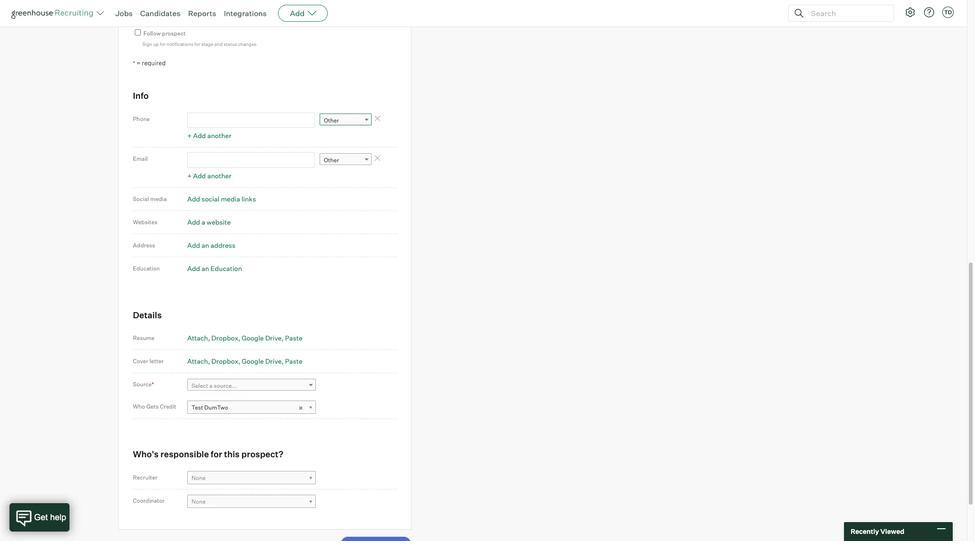 Task type: vqa. For each thing, say whether or not it's contained in the screenshot.
Phone
yes



Task type: locate. For each thing, give the bounding box(es) containing it.
1 vertical spatial none
[[192, 498, 206, 505]]

0 vertical spatial paste link
[[285, 334, 303, 342]]

1 vertical spatial dropbox
[[211, 357, 238, 365]]

1 attach from the top
[[187, 334, 208, 342]]

websites
[[133, 218, 157, 225]]

for left this
[[211, 449, 222, 459]]

1 vertical spatial other
[[324, 157, 339, 164]]

td
[[944, 9, 952, 16]]

other for phone
[[324, 117, 339, 124]]

google for resume
[[242, 334, 264, 342]]

1 vertical spatial google drive link
[[242, 357, 284, 365]]

1 vertical spatial drive
[[265, 357, 282, 365]]

this
[[224, 449, 240, 459]]

none
[[192, 475, 206, 482], [192, 498, 206, 505]]

1 horizontal spatial *
[[152, 381, 154, 388]]

*
[[133, 60, 135, 67], [152, 381, 154, 388]]

other
[[324, 117, 339, 124], [324, 157, 339, 164]]

2 dropbox from the top
[[211, 357, 238, 365]]

education
[[211, 264, 242, 272], [133, 265, 160, 272]]

add for add an address
[[187, 241, 200, 249]]

who
[[133, 403, 145, 410]]

1 horizontal spatial media
[[221, 195, 240, 203]]

2 google from the top
[[242, 357, 264, 365]]

2 dropbox link from the top
[[211, 357, 240, 365]]

2 google drive link from the top
[[242, 357, 284, 365]]

2 attach link from the top
[[187, 357, 210, 365]]

2 none from the top
[[192, 498, 206, 505]]

1 vertical spatial + add another link
[[187, 171, 231, 180]]

0 vertical spatial other
[[324, 117, 339, 124]]

1 vertical spatial google
[[242, 357, 264, 365]]

integrations link
[[224, 9, 267, 18]]

for right up
[[160, 41, 166, 47]]

1 + from the top
[[187, 132, 192, 140]]

add an address
[[187, 241, 235, 249]]

1 vertical spatial paste link
[[285, 357, 303, 365]]

1 + add another from the top
[[187, 132, 231, 140]]

paste
[[285, 334, 303, 342], [285, 357, 303, 365]]

another for email
[[207, 171, 231, 180]]

2 other from the top
[[324, 157, 339, 164]]

2 + add another link from the top
[[187, 171, 231, 180]]

none link
[[187, 471, 316, 485], [187, 495, 316, 508]]

paste link
[[285, 334, 303, 342], [285, 357, 303, 365]]

1 vertical spatial a
[[209, 382, 213, 389]]

1 vertical spatial +
[[187, 171, 192, 180]]

0 vertical spatial google drive link
[[242, 334, 284, 342]]

2 + add another from the top
[[187, 171, 231, 180]]

attach
[[187, 334, 208, 342], [187, 357, 208, 365]]

greenhouse recruiting image
[[11, 8, 96, 19]]

0 vertical spatial +
[[187, 132, 192, 140]]

source
[[133, 381, 152, 388]]

1 none from the top
[[192, 475, 206, 482]]

an for address
[[202, 241, 209, 249]]

1 other link from the top
[[320, 114, 372, 127]]

0 horizontal spatial *
[[133, 60, 135, 67]]

+ add another link for email
[[187, 171, 231, 180]]

add for add a website
[[187, 218, 200, 226]]

1 google from the top
[[242, 334, 264, 342]]

source...
[[214, 382, 237, 389]]

0 vertical spatial google
[[242, 334, 264, 342]]

1 + add another link from the top
[[187, 132, 231, 140]]

1 vertical spatial *
[[152, 381, 154, 388]]

google drive link
[[242, 334, 284, 342], [242, 357, 284, 365]]

an down add an address link
[[202, 264, 209, 272]]

add inside popup button
[[290, 9, 305, 18]]

add for add social media links
[[187, 195, 200, 203]]

0 vertical spatial paste
[[285, 334, 303, 342]]

1 vertical spatial none link
[[187, 495, 316, 508]]

2 none link from the top
[[187, 495, 316, 508]]

media right social
[[150, 195, 167, 202]]

dropbox link
[[211, 334, 240, 342], [211, 357, 240, 365]]

2 other link from the top
[[320, 153, 372, 167]]

1 paste link from the top
[[285, 334, 303, 342]]

a right select
[[209, 382, 213, 389]]

up
[[153, 41, 159, 47]]

0 vertical spatial none
[[192, 475, 206, 482]]

0 horizontal spatial for
[[160, 41, 166, 47]]

cover letter
[[133, 358, 164, 365]]

0 vertical spatial other link
[[320, 114, 372, 127]]

0 vertical spatial drive
[[265, 334, 282, 342]]

1 vertical spatial another
[[207, 171, 231, 180]]

an
[[202, 241, 209, 249], [202, 264, 209, 272]]

0 vertical spatial + add another
[[187, 132, 231, 140]]

2 horizontal spatial for
[[211, 449, 222, 459]]

attach dropbox google drive paste for cover letter
[[187, 357, 303, 365]]

other for email
[[324, 157, 339, 164]]

+
[[187, 132, 192, 140], [187, 171, 192, 180]]

0 vertical spatial another
[[207, 132, 231, 140]]

0 vertical spatial an
[[202, 241, 209, 249]]

0 vertical spatial dropbox
[[211, 334, 238, 342]]

0 vertical spatial attach
[[187, 334, 208, 342]]

attach link
[[187, 334, 210, 342], [187, 357, 210, 365]]

attach for cover letter
[[187, 357, 208, 365]]

1 vertical spatial attach dropbox google drive paste
[[187, 357, 303, 365]]

dropbox for resume
[[211, 334, 238, 342]]

attach for resume
[[187, 334, 208, 342]]

recently viewed
[[851, 527, 905, 535]]

source *
[[133, 381, 154, 388]]

dropbox
[[211, 334, 238, 342], [211, 357, 238, 365]]

2 paste from the top
[[285, 357, 303, 365]]

none for recruiter
[[192, 475, 206, 482]]

1 attach dropbox google drive paste from the top
[[187, 334, 303, 342]]

1 dropbox from the top
[[211, 334, 238, 342]]

education down address on the top of page
[[211, 264, 242, 272]]

google for cover letter
[[242, 357, 264, 365]]

0 vertical spatial + add another link
[[187, 132, 231, 140]]

none link for coordinator
[[187, 495, 316, 508]]

2 attach dropbox google drive paste from the top
[[187, 357, 303, 365]]

add button
[[278, 5, 328, 22]]

1 vertical spatial attach
[[187, 357, 208, 365]]

* left the =
[[133, 60, 135, 67]]

none for coordinator
[[192, 498, 206, 505]]

who's responsible for this prospect?
[[133, 449, 283, 459]]

1 drive from the top
[[265, 334, 282, 342]]

2 an from the top
[[202, 264, 209, 272]]

for left stage
[[194, 41, 200, 47]]

1 google drive link from the top
[[242, 334, 284, 342]]

1 dropbox link from the top
[[211, 334, 240, 342]]

google drive link for resume
[[242, 334, 284, 342]]

* up gets
[[152, 381, 154, 388]]

test
[[192, 404, 203, 411]]

1 none link from the top
[[187, 471, 316, 485]]

attach link for resume
[[187, 334, 210, 342]]

a left the website
[[202, 218, 205, 226]]

1 vertical spatial other link
[[320, 153, 372, 167]]

credit
[[160, 403, 176, 410]]

2 attach from the top
[[187, 357, 208, 365]]

an left address on the top of page
[[202, 241, 209, 249]]

media left links
[[221, 195, 240, 203]]

for
[[160, 41, 166, 47], [194, 41, 200, 47], [211, 449, 222, 459]]

0 vertical spatial *
[[133, 60, 135, 67]]

add
[[290, 9, 305, 18], [193, 132, 206, 140], [193, 171, 206, 180], [187, 195, 200, 203], [187, 218, 200, 226], [187, 241, 200, 249], [187, 264, 200, 272]]

attach dropbox google drive paste
[[187, 334, 303, 342], [187, 357, 303, 365]]

0 vertical spatial none link
[[187, 471, 316, 485]]

website
[[207, 218, 231, 226]]

media
[[221, 195, 240, 203], [150, 195, 167, 202]]

notifications
[[167, 41, 193, 47]]

changes
[[238, 41, 257, 47]]

0 vertical spatial attach link
[[187, 334, 210, 342]]

1 horizontal spatial a
[[209, 382, 213, 389]]

coordinator
[[133, 497, 165, 504]]

1 paste from the top
[[285, 334, 303, 342]]

resume
[[133, 334, 155, 342]]

add for add
[[290, 9, 305, 18]]

2 another from the top
[[207, 171, 231, 180]]

1 another from the top
[[207, 132, 231, 140]]

None submit
[[341, 537, 411, 541]]

info
[[133, 90, 149, 101]]

1 horizontal spatial education
[[211, 264, 242, 272]]

add social media links
[[187, 195, 256, 203]]

0 horizontal spatial a
[[202, 218, 205, 226]]

paste for resume
[[285, 334, 303, 342]]

0 vertical spatial dropbox link
[[211, 334, 240, 342]]

drive for cover letter
[[265, 357, 282, 365]]

stage
[[201, 41, 213, 47]]

google
[[242, 334, 264, 342], [242, 357, 264, 365]]

1 vertical spatial an
[[202, 264, 209, 272]]

1 vertical spatial + add another
[[187, 171, 231, 180]]

None text field
[[133, 2, 295, 17], [187, 112, 315, 128], [187, 152, 315, 168], [133, 2, 295, 17], [187, 112, 315, 128], [187, 152, 315, 168]]

2 + from the top
[[187, 171, 192, 180]]

another
[[207, 132, 231, 140], [207, 171, 231, 180]]

+ add another link
[[187, 132, 231, 140], [187, 171, 231, 180]]

0 vertical spatial attach dropbox google drive paste
[[187, 334, 303, 342]]

a
[[202, 218, 205, 226], [209, 382, 213, 389]]

add social media links link
[[187, 195, 256, 203]]

attach dropbox google drive paste for resume
[[187, 334, 303, 342]]

0 vertical spatial a
[[202, 218, 205, 226]]

1 other from the top
[[324, 117, 339, 124]]

other link for email
[[320, 153, 372, 167]]

+ add another
[[187, 132, 231, 140], [187, 171, 231, 180]]

education down address
[[133, 265, 160, 272]]

+ for phone
[[187, 132, 192, 140]]

1 an from the top
[[202, 241, 209, 249]]

1 attach link from the top
[[187, 334, 210, 342]]

2 drive from the top
[[265, 357, 282, 365]]

1 vertical spatial dropbox link
[[211, 357, 240, 365]]

1 vertical spatial paste
[[285, 357, 303, 365]]

jobs link
[[115, 9, 133, 18]]

1 vertical spatial attach link
[[187, 357, 210, 365]]

2 paste link from the top
[[285, 357, 303, 365]]

other link
[[320, 114, 372, 127], [320, 153, 372, 167]]

letter
[[150, 358, 164, 365]]

drive
[[265, 334, 282, 342], [265, 357, 282, 365]]

dropbox for cover letter
[[211, 357, 238, 365]]



Task type: describe. For each thing, give the bounding box(es) containing it.
+ add another for email
[[187, 171, 231, 180]]

prospect
[[162, 30, 186, 37]]

a for add
[[202, 218, 205, 226]]

+ for email
[[187, 171, 192, 180]]

configure image
[[905, 7, 916, 18]]

a for select
[[209, 382, 213, 389]]

none link for recruiter
[[187, 471, 316, 485]]

follow
[[144, 30, 161, 37]]

0 horizontal spatial media
[[150, 195, 167, 202]]

reports
[[188, 9, 216, 18]]

paste for cover letter
[[285, 357, 303, 365]]

+ add another link for phone
[[187, 132, 231, 140]]

integrations
[[224, 9, 267, 18]]

dropbox link for cover letter
[[211, 357, 240, 365]]

status
[[224, 41, 237, 47]]

add an education link
[[187, 264, 242, 272]]

Search text field
[[809, 6, 885, 20]]

links
[[242, 195, 256, 203]]

other link for phone
[[320, 114, 372, 127]]

dropbox link for resume
[[211, 334, 240, 342]]

candidates link
[[140, 9, 180, 18]]

paste link for resume
[[285, 334, 303, 342]]

for for up
[[160, 41, 166, 47]]

add an address link
[[187, 241, 235, 249]]

0 horizontal spatial education
[[133, 265, 160, 272]]

details
[[133, 310, 162, 320]]

test dumtwo link
[[187, 401, 316, 414]]

social
[[202, 195, 220, 203]]

td button
[[943, 7, 954, 18]]

add a website
[[187, 218, 231, 226]]

social
[[133, 195, 149, 202]]

reports link
[[188, 9, 216, 18]]

add an education
[[187, 264, 242, 272]]

required
[[142, 59, 166, 67]]

drive for resume
[[265, 334, 282, 342]]

follow prospect
[[144, 30, 186, 37]]

1 horizontal spatial for
[[194, 41, 200, 47]]

candidates
[[140, 9, 180, 18]]

viewed
[[881, 527, 905, 535]]

another for phone
[[207, 132, 231, 140]]

an for education
[[202, 264, 209, 272]]

Follow prospect checkbox
[[135, 29, 141, 35]]

cover
[[133, 358, 148, 365]]

dumtwo
[[204, 404, 228, 411]]

and
[[214, 41, 223, 47]]

* = required
[[133, 59, 166, 67]]

recruiter
[[133, 474, 157, 481]]

test dumtwo
[[192, 404, 228, 411]]

for for responsible
[[211, 449, 222, 459]]

who gets credit
[[133, 403, 176, 410]]

select a source...
[[192, 382, 237, 389]]

* inside * = required
[[133, 60, 135, 67]]

add for add an education
[[187, 264, 200, 272]]

responsible
[[160, 449, 209, 459]]

paste link for cover letter
[[285, 357, 303, 365]]

address
[[211, 241, 235, 249]]

recently
[[851, 527, 879, 535]]

select
[[192, 382, 208, 389]]

gets
[[146, 403, 159, 410]]

jobs
[[115, 9, 133, 18]]

select a source... link
[[187, 379, 316, 393]]

address
[[133, 241, 155, 249]]

phone
[[133, 115, 150, 122]]

google drive link for cover letter
[[242, 357, 284, 365]]

prospect?
[[241, 449, 283, 459]]

attach link for cover letter
[[187, 357, 210, 365]]

td button
[[941, 5, 956, 20]]

+ add another for phone
[[187, 132, 231, 140]]

sign up for notifications for stage and status changes
[[142, 41, 257, 47]]

=
[[137, 59, 141, 67]]

social media
[[133, 195, 167, 202]]

sign
[[142, 41, 152, 47]]

who's
[[133, 449, 159, 459]]

email
[[133, 155, 148, 162]]

add a website link
[[187, 218, 231, 226]]



